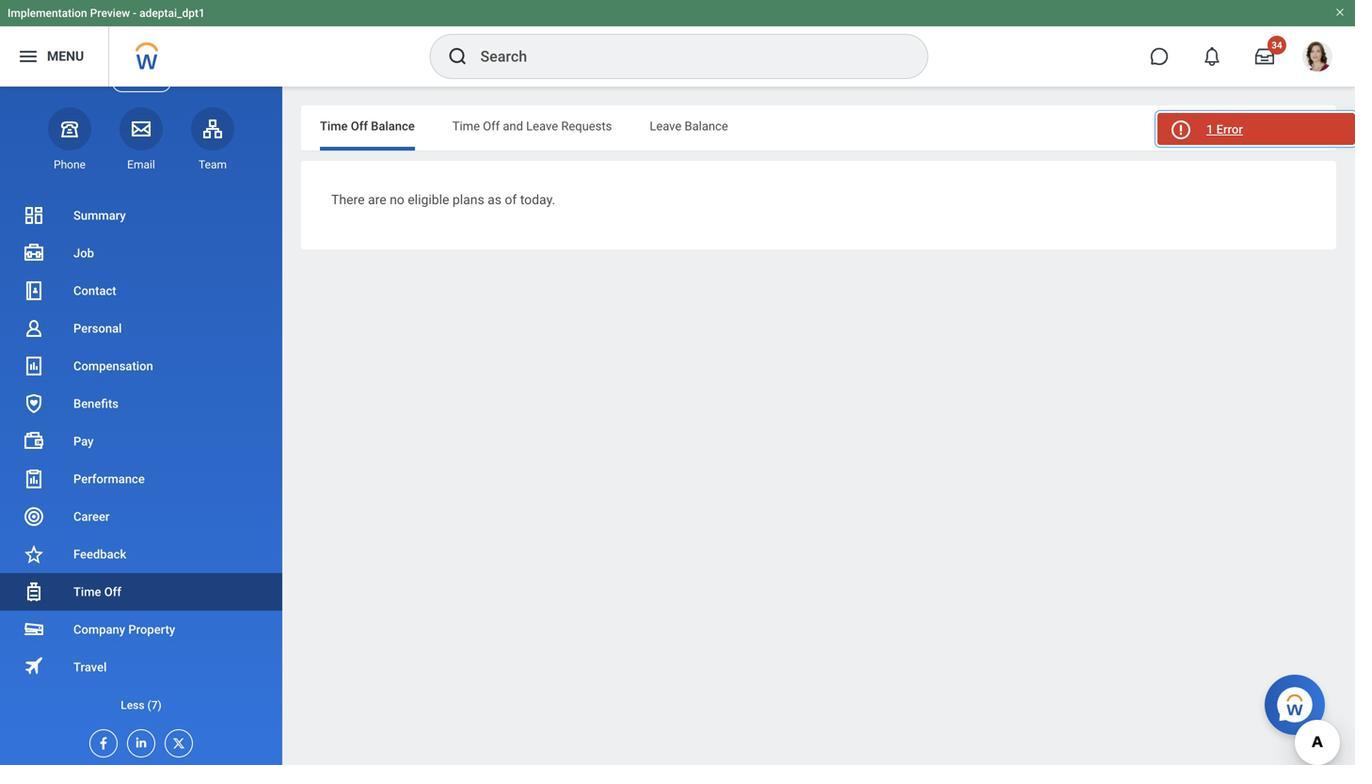 Task type: locate. For each thing, give the bounding box(es) containing it.
2 horizontal spatial time
[[452, 119, 480, 133]]

email beth liu element
[[120, 157, 163, 172]]

x image
[[166, 730, 186, 751]]

2 horizontal spatial off
[[483, 119, 500, 133]]

balance down implementation preview -   adeptai_dpt1 banner
[[685, 119, 728, 133]]

performance
[[73, 472, 145, 486]]

of
[[505, 192, 517, 208]]

leave right and
[[526, 119, 558, 133]]

personal image
[[23, 317, 45, 340]]

profile logan mcneil element
[[1291, 36, 1344, 77]]

contact link
[[0, 272, 282, 310]]

exclamation image
[[1173, 123, 1187, 137]]

balance up no
[[371, 119, 415, 133]]

tab list
[[301, 105, 1336, 151]]

1 horizontal spatial balance
[[685, 119, 728, 133]]

leave
[[526, 119, 558, 133], [650, 119, 682, 133]]

list containing summary
[[0, 197, 282, 724]]

off inside list
[[104, 585, 121, 599]]

team beth liu element
[[191, 157, 234, 172]]

email button
[[120, 107, 163, 172]]

error
[[1216, 122, 1243, 136]]

property
[[128, 623, 175, 637]]

plans
[[453, 192, 484, 208]]

contact image
[[23, 280, 45, 302]]

time up there
[[320, 119, 348, 133]]

and
[[503, 119, 523, 133]]

-
[[133, 7, 137, 20]]

balance
[[371, 119, 415, 133], [685, 119, 728, 133]]

0 horizontal spatial leave
[[526, 119, 558, 133]]

no
[[390, 192, 404, 208]]

summary link
[[0, 197, 282, 234]]

career
[[73, 510, 110, 524]]

benefits link
[[0, 385, 282, 423]]

1 horizontal spatial time
[[320, 119, 348, 133]]

1 horizontal spatial leave
[[650, 119, 682, 133]]

time off balance
[[320, 119, 415, 133]]

facebook image
[[90, 730, 111, 751]]

time off
[[73, 585, 121, 599]]

pay image
[[23, 430, 45, 453]]

tab list containing time off balance
[[301, 105, 1336, 151]]

leave balance
[[650, 119, 728, 133]]

feedback
[[73, 547, 126, 561]]

compensation link
[[0, 347, 282, 385]]

off left and
[[483, 119, 500, 133]]

phone button
[[48, 107, 91, 172]]

time for time off
[[73, 585, 101, 599]]

0 horizontal spatial balance
[[371, 119, 415, 133]]

0 horizontal spatial off
[[104, 585, 121, 599]]

off up company property
[[104, 585, 121, 599]]

implementation
[[8, 7, 87, 20]]

off up there
[[351, 119, 368, 133]]

compensation image
[[23, 355, 45, 377]]

1 horizontal spatial off
[[351, 119, 368, 133]]

are
[[368, 192, 386, 208]]

time
[[320, 119, 348, 133], [452, 119, 480, 133], [73, 585, 101, 599]]

travel link
[[0, 648, 282, 686]]

feedback image
[[23, 543, 45, 566]]

time for time off and leave requests
[[452, 119, 480, 133]]

performance link
[[0, 460, 282, 498]]

summary
[[73, 208, 126, 223]]

phone
[[54, 158, 86, 171]]

implementation preview -   adeptai_dpt1
[[8, 7, 205, 20]]

time off image
[[23, 581, 45, 603]]

2 balance from the left
[[685, 119, 728, 133]]

mail image
[[130, 117, 152, 140]]

navigation pane region
[[0, 57, 282, 765]]

linkedin image
[[128, 730, 149, 750]]

0 horizontal spatial time
[[73, 585, 101, 599]]

preview
[[90, 7, 130, 20]]

off
[[351, 119, 368, 133], [483, 119, 500, 133], [104, 585, 121, 599]]

leave right requests
[[650, 119, 682, 133]]

off for and
[[483, 119, 500, 133]]

less (7)
[[121, 699, 162, 712]]

dialog
[[528, 302, 827, 463]]

time inside list
[[73, 585, 101, 599]]

travel image
[[23, 655, 45, 677]]

(7)
[[147, 699, 162, 712]]

today.
[[520, 192, 555, 208]]

pay link
[[0, 423, 282, 460]]

search image
[[447, 45, 469, 68]]

time left and
[[452, 119, 480, 133]]

list
[[0, 197, 282, 724]]

close environment banner image
[[1334, 7, 1346, 18]]

time up company
[[73, 585, 101, 599]]

team link
[[191, 107, 234, 172]]



Task type: vqa. For each thing, say whether or not it's contained in the screenshot.
the rightmost the % BUTTON
no



Task type: describe. For each thing, give the bounding box(es) containing it.
job image
[[23, 242, 45, 264]]

phone beth liu element
[[48, 157, 91, 172]]

phone image
[[56, 117, 83, 140]]

personal
[[73, 321, 122, 336]]

adeptai_dpt1
[[139, 7, 205, 20]]

1 error
[[1206, 122, 1243, 136]]

time off link
[[0, 573, 282, 611]]

requests
[[561, 119, 612, 133]]

company
[[73, 623, 125, 637]]

company property link
[[0, 611, 282, 648]]

as
[[488, 192, 502, 208]]

job link
[[0, 234, 282, 272]]

less (7) button
[[0, 694, 282, 717]]

personal link
[[0, 310, 282, 347]]

1 leave from the left
[[526, 119, 558, 133]]

less (7) button
[[0, 686, 282, 724]]

benefits image
[[23, 392, 45, 415]]

feedback link
[[0, 535, 282, 573]]

career link
[[0, 498, 282, 535]]

job
[[73, 246, 94, 260]]

implementation preview -   adeptai_dpt1 banner
[[0, 0, 1355, 87]]

there are no eligible plans as of today.
[[331, 192, 555, 208]]

off for balance
[[351, 119, 368, 133]]

company property
[[73, 623, 175, 637]]

time off and leave requests
[[452, 119, 612, 133]]

time for time off balance
[[320, 119, 348, 133]]

compensation
[[73, 359, 153, 373]]

career image
[[23, 505, 45, 528]]

team
[[199, 158, 227, 171]]

notifications large image
[[1203, 47, 1222, 66]]

1
[[1206, 122, 1213, 136]]

1 error button
[[1158, 113, 1355, 145]]

1 balance from the left
[[371, 119, 415, 133]]

contact
[[73, 284, 116, 298]]

email
[[127, 158, 155, 171]]

company property image
[[23, 618, 45, 641]]

eligible
[[408, 192, 449, 208]]

performance image
[[23, 468, 45, 490]]

there
[[331, 192, 365, 208]]

travel
[[73, 660, 107, 674]]

view team image
[[201, 117, 224, 140]]

2 leave from the left
[[650, 119, 682, 133]]

pay
[[73, 434, 94, 448]]

summary image
[[23, 204, 45, 227]]

inbox large image
[[1255, 47, 1274, 66]]

benefits
[[73, 397, 119, 411]]

less
[[121, 699, 145, 712]]



